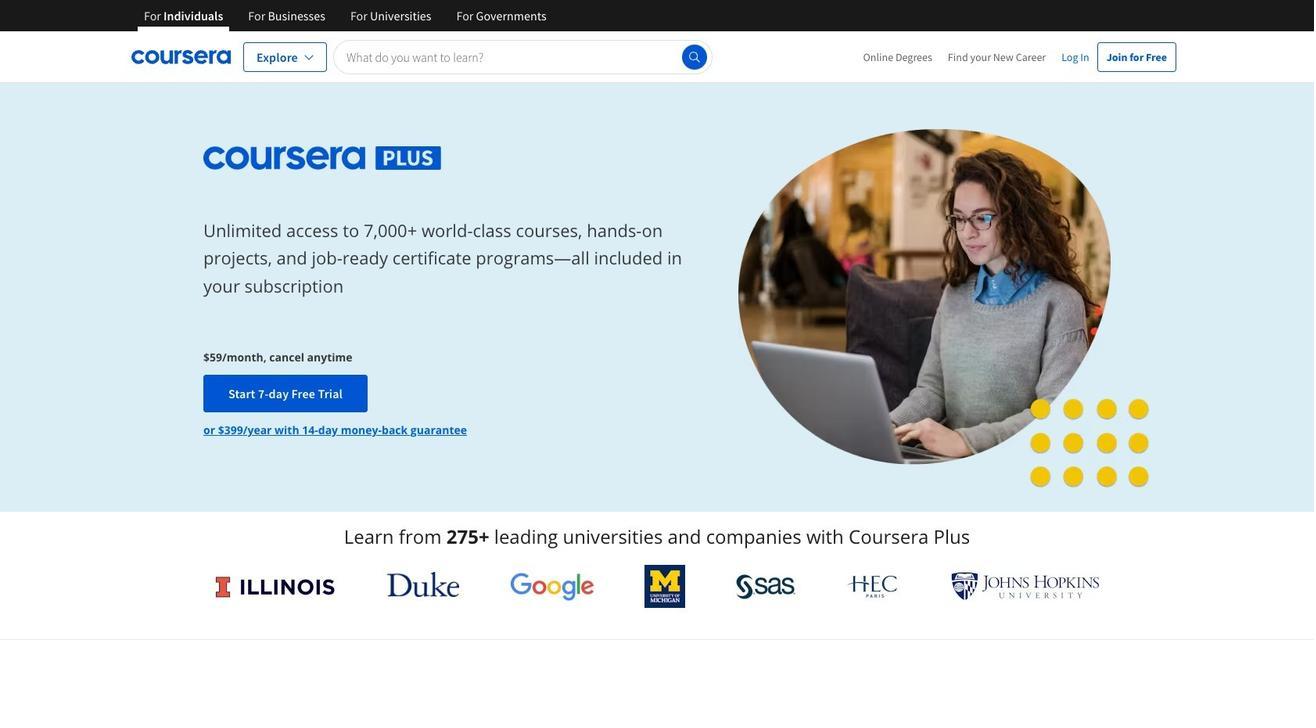 Task type: locate. For each thing, give the bounding box(es) containing it.
university of michigan image
[[645, 565, 686, 608]]

banner navigation
[[131, 0, 559, 31]]

google image
[[510, 572, 595, 601]]

hec paris image
[[846, 571, 901, 603]]

coursera plus image
[[204, 146, 442, 170]]

sas image
[[736, 574, 796, 599]]

None search field
[[333, 40, 713, 74]]

duke university image
[[387, 572, 460, 597]]

coursera image
[[131, 44, 231, 69]]

university of illinois at urbana-champaign image
[[214, 574, 337, 599]]

johns hopkins university image
[[952, 572, 1101, 601]]



Task type: vqa. For each thing, say whether or not it's contained in the screenshot.
PAINFUL
no



Task type: describe. For each thing, give the bounding box(es) containing it.
What do you want to learn? text field
[[333, 40, 713, 74]]



